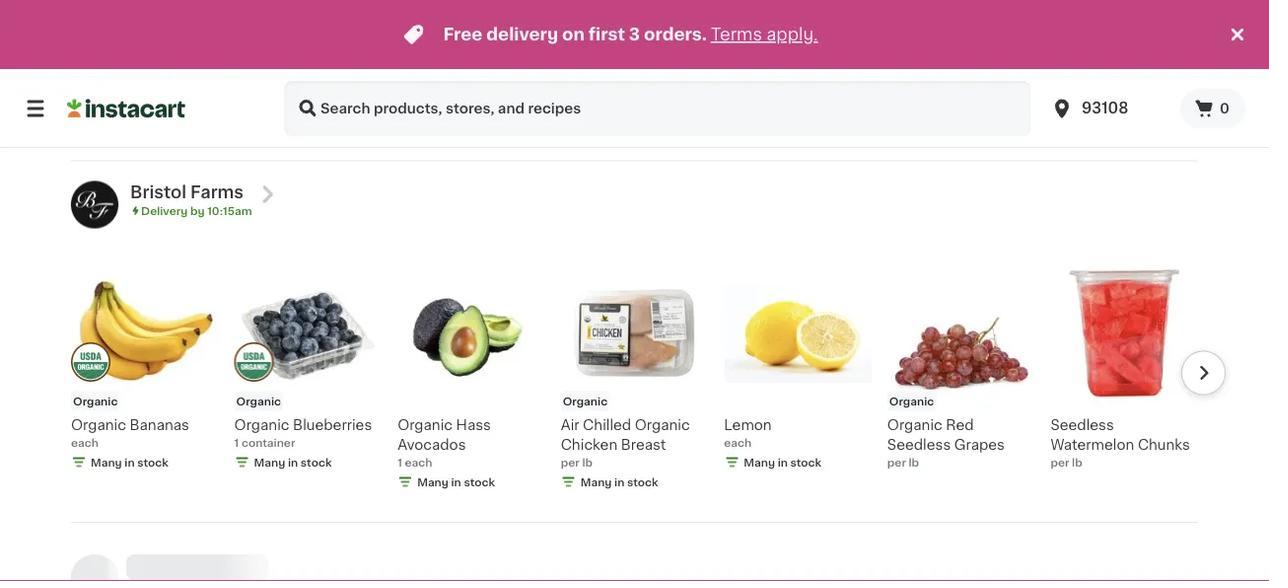 Task type: vqa. For each thing, say whether or not it's contained in the screenshot.
'baking essentials' link to the right
no



Task type: locate. For each thing, give the bounding box(es) containing it.
3 per from the left
[[1051, 457, 1070, 468]]

avocados
[[398, 438, 466, 452]]

bananas
[[130, 418, 189, 432]]

many down lemon each
[[744, 457, 775, 468]]

lb inside organic red seedless grapes per lb
[[909, 457, 920, 468]]

onion
[[609, 56, 650, 70]]

many
[[91, 95, 122, 106], [254, 95, 285, 106], [417, 95, 449, 106], [581, 95, 612, 106], [1071, 95, 1102, 106], [91, 457, 122, 468], [254, 457, 285, 468], [744, 457, 775, 468], [417, 477, 449, 488], [581, 477, 612, 488]]

many in stock down banana 1 ct
[[91, 95, 169, 106]]

stock for yellow onion each
[[627, 95, 659, 106]]

0 vertical spatial item carousel region
[[71, 0, 1226, 152]]

many for organic blueberries 1 container
[[254, 457, 285, 468]]

many in stock down air chilled organic chicken breast per lb
[[581, 477, 659, 488]]

item badge image up the 'organic bananas each' on the left
[[71, 342, 110, 382]]

organic inside air chilled organic chicken breast per lb
[[635, 418, 690, 432]]

air chilled organic chicken breast per lb
[[561, 418, 690, 468]]

1 vertical spatial seedless
[[888, 438, 951, 452]]

many in stock down "lemon 1 ct"
[[1071, 95, 1149, 106]]

organic
[[73, 396, 118, 407], [236, 396, 281, 407], [563, 396, 608, 407], [890, 396, 934, 407], [71, 418, 126, 432], [234, 418, 290, 432], [398, 418, 453, 432], [635, 418, 690, 432], [888, 418, 943, 432]]

seedless inside seedless watermelon chunks per lb
[[1051, 418, 1115, 432]]

93108 button
[[1051, 81, 1169, 136]]

0 horizontal spatial per
[[561, 457, 580, 468]]

1 inside banana 1 ct
[[71, 75, 76, 86]]

0 vertical spatial lemon
[[1051, 56, 1099, 70]]

1 horizontal spatial seedless
[[1051, 418, 1115, 432]]

bristol farms
[[130, 183, 244, 200]]

seedless
[[1051, 418, 1115, 432], [888, 438, 951, 452]]

item carousel region
[[71, 0, 1226, 152], [43, 252, 1226, 514]]

1 horizontal spatial per
[[888, 457, 906, 468]]

apply.
[[767, 26, 818, 43]]

0 horizontal spatial lemon
[[724, 418, 772, 432]]

per inside organic red seedless grapes per lb
[[888, 457, 906, 468]]

per inside seedless watermelon chunks per lb
[[1051, 457, 1070, 468]]

0 vertical spatial seedless
[[1051, 418, 1115, 432]]

in for cucumber each
[[451, 95, 461, 106]]

many in stock down the 'organic bananas each' on the left
[[91, 457, 169, 468]]

delivery
[[487, 26, 558, 43]]

1 inside organic hass avocados 1 each
[[398, 457, 402, 468]]

item carousel region containing organic bananas
[[43, 252, 1226, 514]]

2 item badge image from the left
[[234, 342, 274, 382]]

by
[[190, 205, 205, 216]]

in for banana 1 ct
[[125, 95, 135, 106]]

seedless down red at right bottom
[[888, 438, 951, 452]]

yellow
[[561, 56, 605, 70]]

2 horizontal spatial per
[[1051, 457, 1070, 468]]

None search field
[[284, 81, 1031, 136]]

chicken
[[561, 438, 618, 452]]

ct inside banana 1 ct
[[78, 75, 90, 86]]

many in stock down yellow onion each
[[581, 95, 659, 106]]

many down roma
[[254, 95, 285, 106]]

terms
[[711, 26, 763, 43]]

tomato
[[278, 56, 330, 70]]

2 horizontal spatial lb
[[1072, 457, 1083, 468]]

seedless up 'watermelon'
[[1051, 418, 1115, 432]]

bristol
[[130, 183, 186, 200]]

2 ct from the left
[[1058, 75, 1070, 86]]

0 horizontal spatial seedless
[[888, 438, 951, 452]]

1
[[71, 75, 76, 86], [1051, 75, 1056, 86], [234, 437, 239, 448], [398, 457, 402, 468]]

limited time offer region
[[0, 0, 1226, 69]]

many in stock for organic hass avocados 1 each
[[417, 477, 495, 488]]

many down the 'organic bananas each' on the left
[[91, 457, 122, 468]]

container
[[242, 437, 295, 448]]

item badge image
[[71, 342, 110, 382], [234, 342, 274, 382]]

many in stock down the cucumber each on the left of the page
[[417, 95, 495, 106]]

1 lb from the left
[[582, 457, 593, 468]]

1 horizontal spatial item badge image
[[234, 342, 274, 382]]

ct
[[78, 75, 90, 86], [1058, 75, 1070, 86]]

item carousel region containing banana
[[71, 0, 1226, 152]]

many in stock for banana 1 ct
[[91, 95, 169, 106]]

1 inside "lemon 1 ct"
[[1051, 75, 1056, 86]]

many in stock for organic blueberries 1 container
[[254, 457, 332, 468]]

stock for air chilled organic chicken breast per lb
[[627, 477, 659, 488]]

blueberries
[[293, 418, 372, 432]]

16
[[724, 75, 736, 86]]

per
[[561, 457, 580, 468], [888, 457, 906, 468], [1051, 457, 1070, 468]]

93108
[[1082, 101, 1129, 115]]

1 horizontal spatial ct
[[1058, 75, 1070, 86]]

watermelon
[[1051, 438, 1135, 452]]

terms apply. link
[[711, 26, 818, 43]]

stock for organic blueberries 1 container
[[301, 457, 332, 468]]

many down the cucumber each on the left of the page
[[417, 95, 449, 106]]

chilled
[[583, 418, 632, 432]]

cilantro
[[888, 56, 942, 70]]

each inside organic hass avocados 1 each
[[405, 457, 432, 468]]

yellow onion each
[[561, 56, 650, 86]]

2 lb from the left
[[909, 457, 920, 468]]

many in stock for lemon 1 ct
[[1071, 95, 1149, 106]]

stock for organic bananas each
[[137, 457, 169, 468]]

many down avocados
[[417, 477, 449, 488]]

stock for lemon each
[[791, 457, 822, 468]]

1 horizontal spatial lb
[[909, 457, 920, 468]]

lemon each
[[724, 418, 772, 448]]

2 per from the left
[[888, 457, 906, 468]]

many in stock down organic blueberries 1 container
[[254, 457, 332, 468]]

1 per from the left
[[561, 457, 580, 468]]

ct for lemon
[[1058, 75, 1070, 86]]

many in stock for air chilled organic chicken breast per lb
[[581, 477, 659, 488]]

cilantro each
[[888, 56, 942, 86]]

item badge image up container
[[234, 342, 274, 382]]

0
[[1220, 102, 1230, 115]]

many down banana 1 ct
[[91, 95, 122, 106]]

in for lemon 1 ct
[[1105, 95, 1115, 106]]

0 horizontal spatial item badge image
[[71, 342, 110, 382]]

lemon
[[1051, 56, 1099, 70], [724, 418, 772, 432]]

stock for organic hass avocados 1 each
[[464, 477, 495, 488]]

lemon for lemon each
[[724, 418, 772, 432]]

1 item badge image from the left
[[71, 342, 110, 382]]

many down container
[[254, 457, 285, 468]]

many in stock down lemon each
[[744, 457, 822, 468]]

lb
[[582, 457, 593, 468], [909, 457, 920, 468], [1072, 457, 1083, 468]]

Search field
[[284, 81, 1031, 136]]

many down "lemon 1 ct"
[[1071, 95, 1102, 106]]

1 vertical spatial item carousel region
[[43, 252, 1226, 514]]

red
[[946, 418, 974, 432]]

many in stock
[[91, 95, 169, 106], [417, 95, 495, 106], [581, 95, 659, 106], [1071, 95, 1149, 106], [91, 457, 169, 468], [254, 457, 332, 468], [744, 457, 822, 468], [417, 477, 495, 488], [581, 477, 659, 488]]

0 horizontal spatial lb
[[582, 457, 593, 468]]

many down yellow onion each
[[581, 95, 612, 106]]

many in stock down organic hass avocados 1 each
[[417, 477, 495, 488]]

each inside the cucumber each
[[398, 75, 425, 86]]

stock
[[137, 95, 169, 106], [301, 95, 332, 106], [464, 95, 495, 106], [627, 95, 659, 106], [1117, 95, 1149, 106], [137, 457, 169, 468], [301, 457, 332, 468], [791, 457, 822, 468], [464, 477, 495, 488], [627, 477, 659, 488]]

1 ct from the left
[[78, 75, 90, 86]]

1 vertical spatial lemon
[[724, 418, 772, 432]]

ct inside "lemon 1 ct"
[[1058, 75, 1070, 86]]

many down chicken
[[581, 477, 612, 488]]

1 horizontal spatial lemon
[[1051, 56, 1099, 70]]

each
[[234, 75, 262, 86], [398, 75, 425, 86], [561, 75, 589, 86], [888, 75, 915, 86], [71, 437, 99, 448], [724, 437, 752, 448], [405, 457, 432, 468]]

in for air chilled organic chicken breast per lb
[[615, 477, 625, 488]]

each inside the 'organic bananas each'
[[71, 437, 99, 448]]

in
[[125, 95, 135, 106], [288, 95, 298, 106], [451, 95, 461, 106], [615, 95, 625, 106], [1105, 95, 1115, 106], [125, 457, 135, 468], [288, 457, 298, 468], [778, 457, 788, 468], [451, 477, 461, 488], [615, 477, 625, 488]]

each inside yellow onion each
[[561, 75, 589, 86]]

3 lb from the left
[[1072, 457, 1083, 468]]

breast
[[621, 438, 666, 452]]

0 horizontal spatial ct
[[78, 75, 90, 86]]



Task type: describe. For each thing, give the bounding box(es) containing it.
strawberries
[[724, 56, 812, 70]]

in inside roma tomato each many in stock
[[288, 95, 298, 106]]

lemon 1 ct
[[1051, 56, 1099, 86]]

roma
[[234, 56, 275, 70]]

1 inside organic blueberries 1 container
[[234, 437, 239, 448]]

stock for banana 1 ct
[[137, 95, 169, 106]]

10:15am
[[207, 205, 252, 216]]

in for lemon each
[[778, 457, 788, 468]]

oz
[[739, 75, 752, 86]]

many for organic hass avocados 1 each
[[417, 477, 449, 488]]

many for lemon each
[[744, 457, 775, 468]]

organic inside organic red seedless grapes per lb
[[888, 418, 943, 432]]

per inside air chilled organic chicken breast per lb
[[561, 457, 580, 468]]

lb inside seedless watermelon chunks per lb
[[1072, 457, 1083, 468]]

banana
[[71, 56, 123, 70]]

item badge image for organic bananas
[[71, 342, 110, 382]]

many for air chilled organic chicken breast per lb
[[581, 477, 612, 488]]

many in stock for lemon each
[[744, 457, 822, 468]]

seedless inside organic red seedless grapes per lb
[[888, 438, 951, 452]]

lemon for lemon 1 ct
[[1051, 56, 1099, 70]]

cucumber
[[398, 56, 471, 70]]

stock for cucumber each
[[464, 95, 495, 106]]

organic inside organic blueberries 1 container
[[234, 418, 290, 432]]

container
[[755, 75, 810, 86]]

delivery by 10:15am
[[141, 205, 252, 216]]

item badge image for organic blueberries
[[234, 342, 274, 382]]

organic inside the 'organic bananas each'
[[71, 418, 126, 432]]

many for lemon 1 ct
[[1071, 95, 1102, 106]]

each inside cilantro each
[[888, 75, 915, 86]]

many in stock for organic bananas each
[[91, 457, 169, 468]]

instacart logo image
[[67, 97, 185, 120]]

first
[[589, 26, 625, 43]]

many inside roma tomato each many in stock
[[254, 95, 285, 106]]

many in stock for yellow onion each
[[581, 95, 659, 106]]

many for organic bananas each
[[91, 457, 122, 468]]

in for organic blueberries 1 container
[[288, 457, 298, 468]]

many for cucumber each
[[417, 95, 449, 106]]

many for banana 1 ct
[[91, 95, 122, 106]]

in for organic bananas each
[[125, 457, 135, 468]]

seedless watermelon chunks per lb
[[1051, 418, 1190, 468]]

stock inside roma tomato each many in stock
[[301, 95, 332, 106]]

many in stock for cucumber each
[[417, 95, 495, 106]]

many for yellow onion each
[[581, 95, 612, 106]]

stock for lemon 1 ct
[[1117, 95, 1149, 106]]

in for organic hass avocados 1 each
[[451, 477, 461, 488]]

each inside lemon each
[[724, 437, 752, 448]]

bristol farms image
[[71, 181, 118, 228]]

organic inside organic hass avocados 1 each
[[398, 418, 453, 432]]

organic bananas each
[[71, 418, 189, 448]]

free
[[443, 26, 483, 43]]

lb inside air chilled organic chicken breast per lb
[[582, 457, 593, 468]]

in for yellow onion each
[[615, 95, 625, 106]]

3
[[629, 26, 640, 43]]

ct for banana
[[78, 75, 90, 86]]

banana 1 ct
[[71, 56, 123, 86]]

organic red seedless grapes per lb
[[888, 418, 1005, 468]]

air
[[561, 418, 580, 432]]

orders.
[[644, 26, 707, 43]]

on
[[562, 26, 585, 43]]

grapes
[[955, 438, 1005, 452]]

roma tomato each many in stock
[[234, 56, 332, 106]]

0 button
[[1181, 89, 1246, 128]]

delivery
[[141, 205, 188, 216]]

strawberries 16 oz container
[[724, 56, 812, 86]]

free delivery on first 3 orders. terms apply.
[[443, 26, 818, 43]]

organic hass avocados 1 each
[[398, 418, 491, 468]]

each inside roma tomato each many in stock
[[234, 75, 262, 86]]

organic blueberries 1 container
[[234, 418, 372, 448]]

93108 button
[[1039, 81, 1181, 136]]

cucumber each
[[398, 56, 471, 86]]

chunks
[[1138, 438, 1190, 452]]

farms
[[190, 183, 244, 200]]

hass
[[456, 418, 491, 432]]



